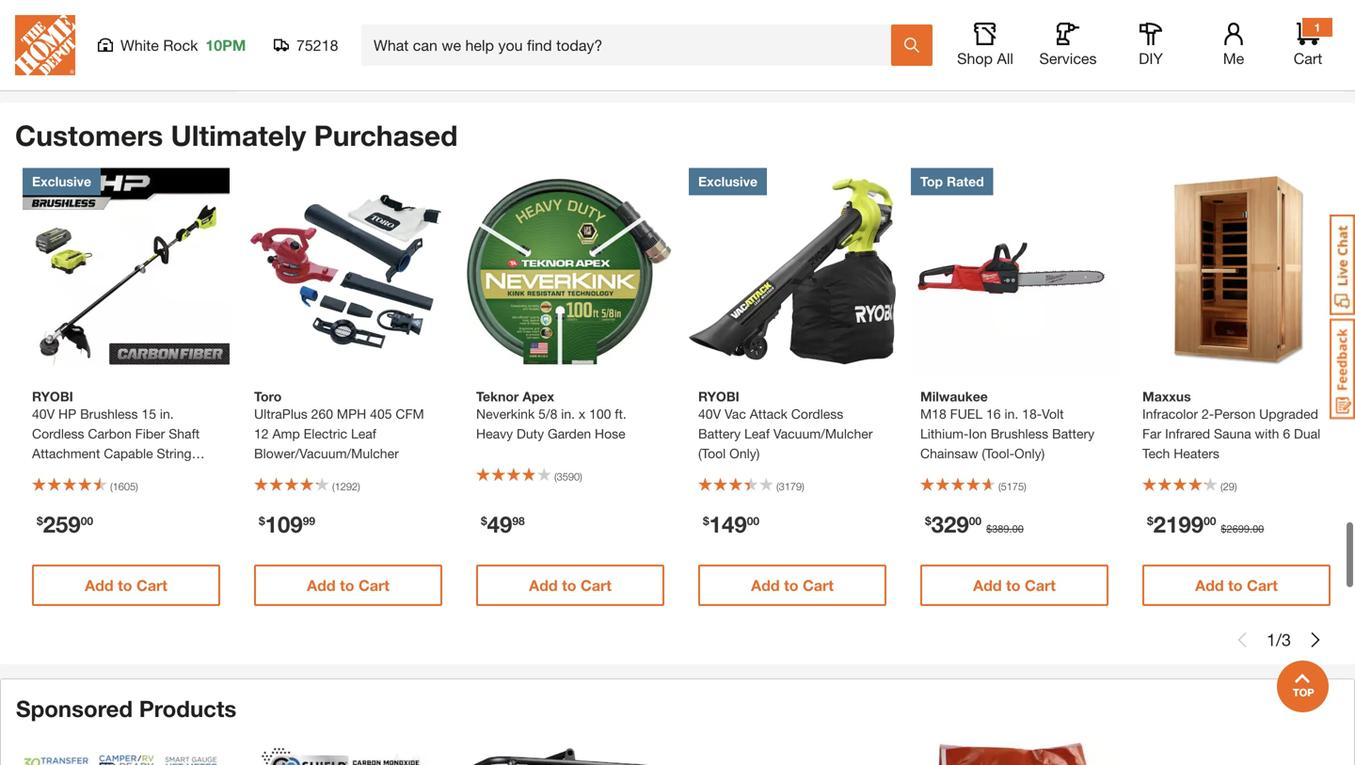Task type: locate. For each thing, give the bounding box(es) containing it.
1 inside "cart 1"
[[1314, 21, 1321, 34]]

ryobi inside 'ryobi 40v hp brushless 15 in. cordless carbon fiber shaft attachment capable string trimmer with 4.0 ah battery and charger'
[[32, 389, 73, 404]]

1 horizontal spatial exclusive
[[698, 174, 758, 189]]

2 horizontal spatial in.
[[1005, 406, 1018, 422]]

5 to from the left
[[1006, 576, 1021, 594]]

5 add to cart button from the left
[[920, 565, 1109, 606]]

1 horizontal spatial leaf
[[744, 426, 770, 441]]

12
[[254, 426, 269, 441]]

3 to from the left
[[562, 576, 576, 594]]

$ inside $ 259 00
[[37, 514, 43, 527]]

add to cart button up this is the first slide icon at the right
[[1142, 565, 1331, 606]]

40v left hp
[[32, 406, 55, 422]]

duty
[[517, 426, 544, 441]]

40v left vac
[[698, 406, 721, 422]]

1 horizontal spatial with
[[1255, 426, 1279, 441]]

0 horizontal spatial battery
[[153, 465, 195, 481]]

0 horizontal spatial brushless
[[80, 406, 138, 422]]

the home depot logo image
[[15, 15, 75, 75]]

top
[[920, 174, 943, 189]]

4.0
[[111, 465, 130, 481]]

leaf
[[351, 426, 376, 441], [744, 426, 770, 441]]

next slide image
[[1308, 632, 1323, 647]]

00 inside $ 259 00
[[81, 514, 93, 527]]

brushless down 18-
[[991, 426, 1048, 441]]

00 inside $ 149 00
[[747, 514, 759, 527]]

. for 329
[[1009, 523, 1012, 535]]

leaf inside ryobi 40v vac attack cordless battery leaf vacuum/mulcher (tool only)
[[744, 426, 770, 441]]

15
[[142, 406, 156, 422]]

1 vertical spatial with
[[83, 465, 108, 481]]

0 horizontal spatial ryobi
[[32, 389, 73, 404]]

1 left the '3' on the bottom of page
[[1267, 630, 1276, 650]]

with up charger
[[83, 465, 108, 481]]

add to cart button down 98
[[476, 565, 664, 606]]

ryobi inside ryobi 40v vac attack cordless battery leaf vacuum/mulcher (tool only)
[[698, 389, 739, 404]]

389
[[992, 523, 1009, 535]]

1 vertical spatial 1
[[1267, 630, 1276, 650]]

in. for 49
[[561, 406, 575, 422]]

( down ryobi 40v vac attack cordless battery leaf vacuum/mulcher (tool only)
[[776, 480, 779, 493]]

3
[[1282, 630, 1291, 650]]

only) inside ryobi 40v vac attack cordless battery leaf vacuum/mulcher (tool only)
[[729, 446, 760, 461]]

$ down chainsaw
[[925, 514, 931, 527]]

10pm
[[206, 36, 246, 54]]

2-
[[1202, 406, 1214, 422]]

1 to from the left
[[118, 576, 132, 594]]

6 add to cart from the left
[[1195, 576, 1278, 594]]

in. right 15 on the left bottom of the page
[[160, 406, 174, 422]]

00 for 329
[[969, 514, 982, 527]]

top rated
[[920, 174, 984, 189]]

4 to from the left
[[784, 576, 798, 594]]

1 add to cart from the left
[[85, 576, 167, 594]]

00 for 149
[[747, 514, 759, 527]]

cart 1
[[1294, 21, 1322, 67]]

only) up the ( 5175 )
[[1015, 446, 1045, 461]]

1 vertical spatial brushless
[[991, 426, 1048, 441]]

in. right 16
[[1005, 406, 1018, 422]]

mph
[[337, 406, 366, 422]]

6
[[1283, 426, 1290, 441]]

$ left 99
[[259, 514, 265, 527]]

( down garden
[[554, 470, 557, 483]]

in. left the x
[[561, 406, 575, 422]]

1 vertical spatial cordless
[[32, 426, 84, 441]]

sponsored products
[[16, 695, 236, 722]]

in. inside milwaukee m18 fuel 16 in. 18-volt lithium-ion brushless battery chainsaw (tool-only)
[[1005, 406, 1018, 422]]

cordless up attachment
[[32, 426, 84, 441]]

( for 49
[[554, 470, 557, 483]]

What can we help you find today? search field
[[374, 25, 890, 65]]

( 1292 )
[[332, 480, 360, 493]]

0 horizontal spatial cordless
[[32, 426, 84, 441]]

20 lb. bag signature blend all-natural wood grilling pellets image
[[908, 742, 1116, 765]]

cfm
[[396, 406, 424, 422]]

0 horizontal spatial exclusive
[[32, 174, 91, 189]]

add to cart button down $ 259 00
[[32, 565, 220, 606]]

leaf down mph
[[351, 426, 376, 441]]

329
[[931, 510, 969, 537]]

( right charger
[[110, 480, 113, 493]]

1 40v from the left
[[32, 406, 55, 422]]

1 right me button
[[1314, 21, 1321, 34]]

1 horizontal spatial only)
[[1015, 446, 1045, 461]]

in.
[[160, 406, 174, 422], [561, 406, 575, 422], [1005, 406, 1018, 422]]

battery down volt
[[1052, 426, 1095, 441]]

add to cart button down $ 149 00 at the bottom of page
[[698, 565, 886, 606]]

) for 149
[[802, 480, 804, 493]]

15,000-watt dual fuel portable generator with remote start and transfer switch outlet for home backup image
[[462, 742, 670, 765]]

3 in. from the left
[[1005, 406, 1018, 422]]

only) right (tool
[[729, 446, 760, 461]]

4 add to cart from the left
[[751, 576, 834, 594]]

products
[[139, 695, 236, 722]]

0 horizontal spatial leaf
[[351, 426, 376, 441]]

$ down tech
[[1147, 514, 1153, 527]]

exclusive
[[32, 174, 91, 189], [698, 174, 758, 189]]

m18
[[920, 406, 946, 422]]

0 horizontal spatial with
[[83, 465, 108, 481]]

neverkink
[[476, 406, 535, 422]]

( for 149
[[776, 480, 779, 493]]

6 add from the left
[[1195, 576, 1224, 594]]

$ down (tool
[[703, 514, 709, 527]]

cordless up vacuum/mulcher
[[791, 406, 843, 422]]

milwaukee
[[920, 389, 988, 404]]

260
[[311, 406, 333, 422]]

1 horizontal spatial 1
[[1314, 21, 1321, 34]]

1 ryobi from the left
[[32, 389, 73, 404]]

4 add to cart button from the left
[[698, 565, 886, 606]]

0 horizontal spatial only)
[[729, 446, 760, 461]]

battery
[[698, 426, 741, 441], [1052, 426, 1095, 441], [153, 465, 195, 481]]

customers
[[15, 119, 163, 152]]

brushless inside 'ryobi 40v hp brushless 15 in. cordless carbon fiber shaft attachment capable string trimmer with 4.0 ah battery and charger'
[[80, 406, 138, 422]]

with left 6
[[1255, 426, 1279, 441]]

add to cart button down 389
[[920, 565, 1109, 606]]

. for 2199
[[1250, 523, 1253, 535]]

)
[[580, 470, 582, 483], [136, 480, 138, 493], [358, 480, 360, 493], [802, 480, 804, 493], [1024, 480, 1026, 493], [1235, 480, 1237, 493]]

cart
[[1294, 49, 1322, 67], [136, 576, 167, 594], [358, 576, 389, 594], [581, 576, 612, 594], [803, 576, 834, 594], [1025, 576, 1056, 594], [1247, 576, 1278, 594]]

far
[[1142, 426, 1161, 441]]

carbon
[[88, 426, 132, 441]]

$
[[37, 514, 43, 527], [259, 514, 265, 527], [481, 514, 487, 527], [703, 514, 709, 527], [925, 514, 931, 527], [1147, 514, 1153, 527], [986, 523, 992, 535], [1221, 523, 1227, 535]]

2 ryobi from the left
[[698, 389, 739, 404]]

(
[[554, 470, 557, 483], [110, 480, 113, 493], [332, 480, 335, 493], [776, 480, 779, 493], [998, 480, 1001, 493], [1221, 480, 1223, 493]]

rock
[[163, 36, 198, 54]]

in. inside 'ryobi 40v hp brushless 15 in. cordless carbon fiber shaft attachment capable string trimmer with 4.0 ah battery and charger'
[[160, 406, 174, 422]]

1 . from the left
[[1009, 523, 1012, 535]]

0 vertical spatial cordless
[[791, 406, 843, 422]]

. down the ( 5175 )
[[1009, 523, 1012, 535]]

in. inside teknor apex neverkink 5/8 in. x 100 ft. heavy duty garden hose
[[561, 406, 575, 422]]

0 horizontal spatial 1
[[1267, 630, 1276, 650]]

shop all
[[957, 49, 1013, 67]]

6 add to cart button from the left
[[1142, 565, 1331, 606]]

40v hp brushless 15 in. cordless carbon fiber shaft attachment capable string trimmer with 4.0 ah battery and charger image
[[23, 168, 230, 375]]

1 only) from the left
[[729, 446, 760, 461]]

2 40v from the left
[[698, 406, 721, 422]]

exclusive for 149
[[698, 174, 758, 189]]

1 horizontal spatial in.
[[561, 406, 575, 422]]

00 for 2199
[[1204, 514, 1216, 527]]

battery inside ryobi 40v vac attack cordless battery leaf vacuum/mulcher (tool only)
[[698, 426, 741, 441]]

2 . from the left
[[1250, 523, 1253, 535]]

29
[[1223, 480, 1235, 493]]

3 add to cart button from the left
[[476, 565, 664, 606]]

$ for 2199
[[1147, 514, 1153, 527]]

49
[[487, 510, 512, 537]]

battery down the string
[[153, 465, 195, 481]]

1 exclusive from the left
[[32, 174, 91, 189]]

6 to from the left
[[1228, 576, 1243, 594]]

0 vertical spatial 1
[[1314, 21, 1321, 34]]

0 vertical spatial brushless
[[80, 406, 138, 422]]

with
[[1255, 426, 1279, 441], [83, 465, 108, 481]]

$ down and
[[37, 514, 43, 527]]

2 leaf from the left
[[744, 426, 770, 441]]

3179
[[779, 480, 802, 493]]

1 horizontal spatial 40v
[[698, 406, 721, 422]]

x
[[579, 406, 586, 422]]

0 horizontal spatial in.
[[160, 406, 174, 422]]

leaf inside toro ultraplus 260 mph 405 cfm 12 amp electric leaf blower/vacuum/mulcher
[[351, 426, 376, 441]]

( 5175 )
[[998, 480, 1026, 493]]

405
[[370, 406, 392, 422]]

trimmer
[[32, 465, 80, 481]]

75218 button
[[274, 36, 339, 55]]

2199
[[1153, 510, 1204, 537]]

add to cart button down 99
[[254, 565, 442, 606]]

1 horizontal spatial battery
[[698, 426, 741, 441]]

( down the (tool-
[[998, 480, 1001, 493]]

ion
[[969, 426, 987, 441]]

brushless up carbon
[[80, 406, 138, 422]]

98
[[512, 514, 525, 527]]

fiber
[[135, 426, 165, 441]]

$ inside $ 49 98
[[481, 514, 487, 527]]

leaf down attack
[[744, 426, 770, 441]]

2 only) from the left
[[1015, 446, 1045, 461]]

$ inside $ 109 99
[[259, 514, 265, 527]]

ryobi
[[32, 389, 73, 404], [698, 389, 739, 404]]

2 in. from the left
[[561, 406, 575, 422]]

battery up (tool
[[698, 426, 741, 441]]

. right 2199 on the right bottom
[[1250, 523, 1253, 535]]

battery inside milwaukee m18 fuel 16 in. 18-volt lithium-ion brushless battery chainsaw (tool-only)
[[1052, 426, 1095, 441]]

ryobi up hp
[[32, 389, 73, 404]]

1 leaf from the left
[[351, 426, 376, 441]]

1 horizontal spatial cordless
[[791, 406, 843, 422]]

electric
[[304, 426, 347, 441]]

. inside $ 2199 00 $ 2699 . 00
[[1250, 523, 1253, 535]]

1 horizontal spatial brushless
[[991, 426, 1048, 441]]

0 horizontal spatial 40v
[[32, 406, 55, 422]]

$ 149 00
[[703, 510, 759, 537]]

live chat image
[[1330, 215, 1355, 315]]

( down the blower/vacuum/mulcher
[[332, 480, 335, 493]]

99
[[303, 514, 315, 527]]

with inside 'ryobi 40v hp brushless 15 in. cordless carbon fiber shaft attachment capable string trimmer with 4.0 ah battery and charger'
[[83, 465, 108, 481]]

.
[[1009, 523, 1012, 535], [1250, 523, 1253, 535]]

toro ultraplus 260 mph 405 cfm 12 amp electric leaf blower/vacuum/mulcher
[[254, 389, 424, 461]]

40v inside 'ryobi 40v hp brushless 15 in. cordless carbon fiber shaft attachment capable string trimmer with 4.0 ah battery and charger'
[[32, 406, 55, 422]]

0 vertical spatial with
[[1255, 426, 1279, 441]]

ultraplus
[[254, 406, 308, 422]]

5 add to cart from the left
[[973, 576, 1056, 594]]

m18 fuel 16 in. 18-volt lithium-ion brushless battery chainsaw (tool-only) image
[[911, 168, 1118, 375]]

diy button
[[1121, 23, 1181, 68]]

2 horizontal spatial battery
[[1052, 426, 1095, 441]]

40v inside ryobi 40v vac attack cordless battery leaf vacuum/mulcher (tool only)
[[698, 406, 721, 422]]

sauna
[[1214, 426, 1251, 441]]

( up $ 2199 00 $ 2699 . 00
[[1221, 480, 1223, 493]]

3 add to cart from the left
[[529, 576, 612, 594]]

1 horizontal spatial ryobi
[[698, 389, 739, 404]]

4 add from the left
[[751, 576, 780, 594]]

40v for 149
[[698, 406, 721, 422]]

volt
[[1042, 406, 1064, 422]]

teknor apex neverkink 5/8 in. x 100 ft. heavy duty garden hose
[[476, 389, 627, 441]]

vac
[[725, 406, 746, 422]]

( 3179 )
[[776, 480, 804, 493]]

cordless inside ryobi 40v vac attack cordless battery leaf vacuum/mulcher (tool only)
[[791, 406, 843, 422]]

heavy
[[476, 426, 513, 441]]

exclusive for 259
[[32, 174, 91, 189]]

1 horizontal spatial .
[[1250, 523, 1253, 535]]

( 29 )
[[1221, 480, 1237, 493]]

$ left 98
[[481, 514, 487, 527]]

$ 49 98
[[481, 510, 525, 537]]

1
[[1314, 21, 1321, 34], [1267, 630, 1276, 650]]

0 horizontal spatial .
[[1009, 523, 1012, 535]]

ryobi up vac
[[698, 389, 739, 404]]

. inside "$ 329 00 $ 389 . 00"
[[1009, 523, 1012, 535]]

toro
[[254, 389, 282, 404]]

2 exclusive from the left
[[698, 174, 758, 189]]

ryobi 40v vac attack cordless battery leaf vacuum/mulcher (tool only)
[[698, 389, 873, 461]]

shop
[[957, 49, 993, 67]]

1 in. from the left
[[160, 406, 174, 422]]

$ inside $ 149 00
[[703, 514, 709, 527]]

to
[[118, 576, 132, 594], [340, 576, 354, 594], [562, 576, 576, 594], [784, 576, 798, 594], [1006, 576, 1021, 594], [1228, 576, 1243, 594]]

hose
[[595, 426, 626, 441]]



Task type: vqa. For each thing, say whether or not it's contained in the screenshot.
) corresponding to 259
yes



Task type: describe. For each thing, give the bounding box(es) containing it.
shaft
[[169, 426, 200, 441]]

upgraded
[[1259, 406, 1318, 422]]

$ for 49
[[481, 514, 487, 527]]

ryobi 40v hp brushless 15 in. cordless carbon fiber shaft attachment capable string trimmer with 4.0 ah battery and charger
[[32, 389, 200, 501]]

blower/vacuum/mulcher
[[254, 446, 399, 461]]

sponsored
[[16, 695, 133, 722]]

12,000/9,500-watt wireless remote start gasoline powered portable generator with co shield image
[[239, 742, 447, 765]]

$ for 259
[[37, 514, 43, 527]]

1 add from the left
[[85, 576, 114, 594]]

( for 259
[[110, 480, 113, 493]]

$ 2199 00 $ 2699 . 00
[[1147, 510, 1264, 537]]

2 to from the left
[[340, 576, 354, 594]]

attack
[[750, 406, 788, 422]]

shop all button
[[955, 23, 1015, 68]]

diy
[[1139, 49, 1163, 67]]

00 for 259
[[81, 514, 93, 527]]

chainsaw
[[920, 446, 978, 461]]

teknor
[[476, 389, 519, 404]]

tech
[[1142, 446, 1170, 461]]

vacuum/mulcher
[[773, 426, 873, 441]]

$ for 109
[[259, 514, 265, 527]]

ryobi for 149
[[698, 389, 739, 404]]

5/8
[[538, 406, 557, 422]]

1605
[[113, 480, 136, 493]]

( for 109
[[332, 480, 335, 493]]

infrared
[[1165, 426, 1210, 441]]

me
[[1223, 49, 1244, 67]]

only) inside milwaukee m18 fuel 16 in. 18-volt lithium-ion brushless battery chainsaw (tool-only)
[[1015, 446, 1045, 461]]

2 add from the left
[[307, 576, 336, 594]]

ultraplus 260 mph 405 cfm 12 amp electric leaf blower/vacuum/mulcher image
[[245, 168, 452, 375]]

109
[[265, 510, 303, 537]]

) for 49
[[580, 470, 582, 483]]

$ right 329
[[986, 523, 992, 535]]

rated
[[947, 174, 984, 189]]

this is the first slide image
[[1235, 632, 1250, 647]]

( 1605 )
[[110, 480, 138, 493]]

$ 109 99
[[259, 510, 315, 537]]

$ down 29
[[1221, 523, 1227, 535]]

2699
[[1227, 523, 1250, 535]]

16
[[986, 406, 1001, 422]]

) for 109
[[358, 480, 360, 493]]

2 add to cart button from the left
[[254, 565, 442, 606]]

services
[[1039, 49, 1097, 67]]

(tool-
[[982, 446, 1015, 461]]

5175
[[1001, 480, 1024, 493]]

string
[[157, 446, 192, 461]]

infracolor 2-person upgraded far infrared sauna with 6 dual tech heaters image
[[1133, 168, 1340, 375]]

amp
[[272, 426, 300, 441]]

with inside "maxxus infracolor 2-person upgraded far infrared sauna with 6 dual tech heaters"
[[1255, 426, 1279, 441]]

100
[[589, 406, 611, 422]]

white rock 10pm
[[120, 36, 246, 54]]

maxxus infracolor 2-person upgraded far infrared sauna with 6 dual tech heaters
[[1142, 389, 1321, 461]]

18-
[[1022, 406, 1042, 422]]

$ 259 00
[[37, 510, 93, 537]]

1 / 3
[[1267, 630, 1291, 650]]

battery inside 'ryobi 40v hp brushless 15 in. cordless carbon fiber shaft attachment capable string trimmer with 4.0 ah battery and charger'
[[153, 465, 195, 481]]

ft.
[[615, 406, 627, 422]]

6,600-watt recoil start gas powered portable generator with rv ready outlet and co alert sensor image
[[16, 742, 224, 765]]

charger
[[58, 485, 105, 501]]

neverkink 5/8 in. x 100 ft. heavy duty garden hose image
[[467, 168, 674, 375]]

capable
[[104, 446, 153, 461]]

$ 329 00 $ 389 . 00
[[925, 510, 1024, 537]]

5 add from the left
[[973, 576, 1002, 594]]

( 3590 )
[[554, 470, 582, 483]]

ultimately
[[171, 119, 306, 152]]

purchased
[[314, 119, 458, 152]]

259
[[43, 510, 81, 537]]

in. for $
[[1005, 406, 1018, 422]]

1 add to cart button from the left
[[32, 565, 220, 606]]

3 add from the left
[[529, 576, 558, 594]]

$ for 329
[[925, 514, 931, 527]]

maxxus
[[1142, 389, 1191, 404]]

fuel
[[950, 406, 983, 422]]

$ for 149
[[703, 514, 709, 527]]

brushless inside milwaukee m18 fuel 16 in. 18-volt lithium-ion brushless battery chainsaw (tool-only)
[[991, 426, 1048, 441]]

attachment
[[32, 446, 100, 461]]

ryobi for 259
[[32, 389, 73, 404]]

ah
[[133, 465, 149, 481]]

cordless inside 'ryobi 40v hp brushless 15 in. cordless carbon fiber shaft attachment capable string trimmer with 4.0 ah battery and charger'
[[32, 426, 84, 441]]

) for 259
[[136, 480, 138, 493]]

services button
[[1038, 23, 1098, 68]]

(tool
[[698, 446, 726, 461]]

1292
[[335, 480, 358, 493]]

40v vac attack cordless battery leaf vacuum/mulcher (tool only) image
[[689, 168, 896, 375]]

garden
[[548, 426, 591, 441]]

40v for 259
[[32, 406, 55, 422]]

3590
[[557, 470, 580, 483]]

me button
[[1204, 23, 1264, 68]]

hp
[[58, 406, 76, 422]]

apex
[[523, 389, 554, 404]]

2 add to cart from the left
[[307, 576, 389, 594]]

75218
[[296, 36, 338, 54]]

/
[[1276, 630, 1282, 650]]

149
[[709, 510, 747, 537]]

all
[[997, 49, 1013, 67]]

lithium-
[[920, 426, 969, 441]]

feedback link image
[[1330, 318, 1355, 420]]

dual
[[1294, 426, 1321, 441]]



